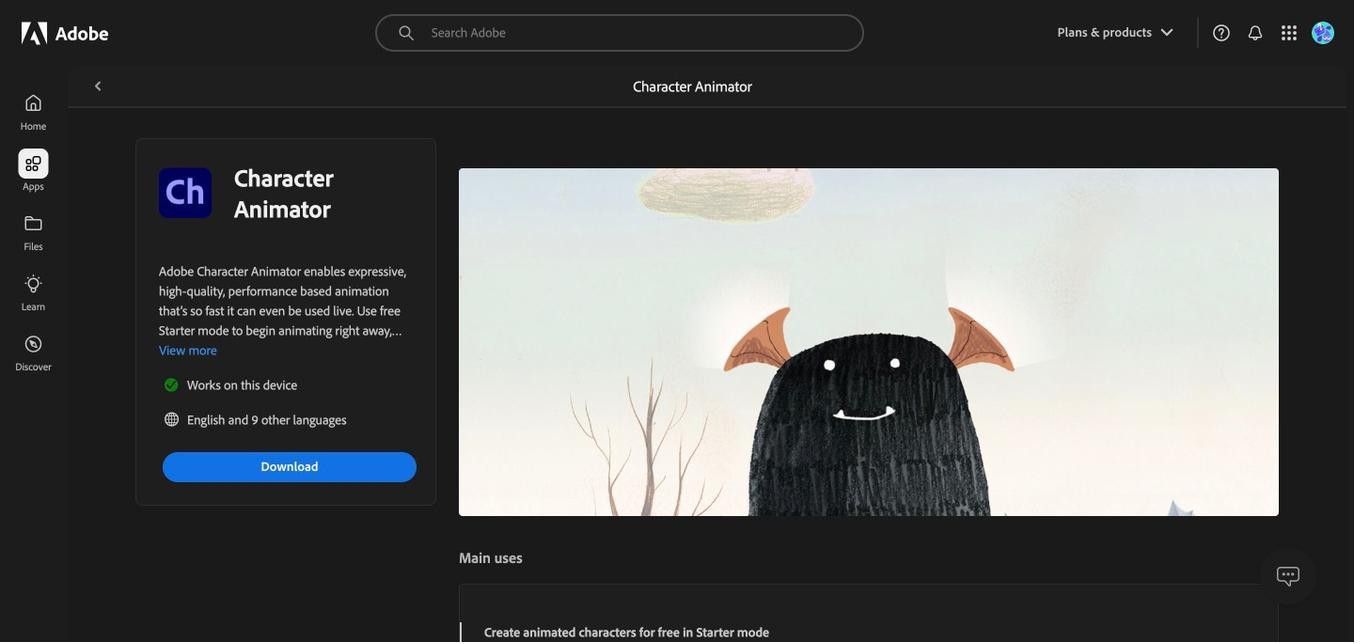 Task type: locate. For each thing, give the bounding box(es) containing it.
character animator heading
[[634, 77, 753, 95], [234, 162, 413, 224]]

0 vertical spatial character animator heading
[[634, 77, 753, 95]]

0 horizontal spatial character animator heading
[[234, 162, 413, 224]]

heading
[[485, 623, 1256, 643]]

1 vertical spatial character animator heading
[[234, 162, 413, 224]]

character animator image
[[159, 168, 212, 218]]



Task type: describe. For each thing, give the bounding box(es) containing it.
1 horizontal spatial character animator heading
[[634, 77, 753, 95]]

Search Adobe search field
[[375, 14, 865, 52]]

adobe, inc. image
[[22, 18, 108, 48]]



Task type: vqa. For each thing, say whether or not it's contained in the screenshot.
Save now link
no



